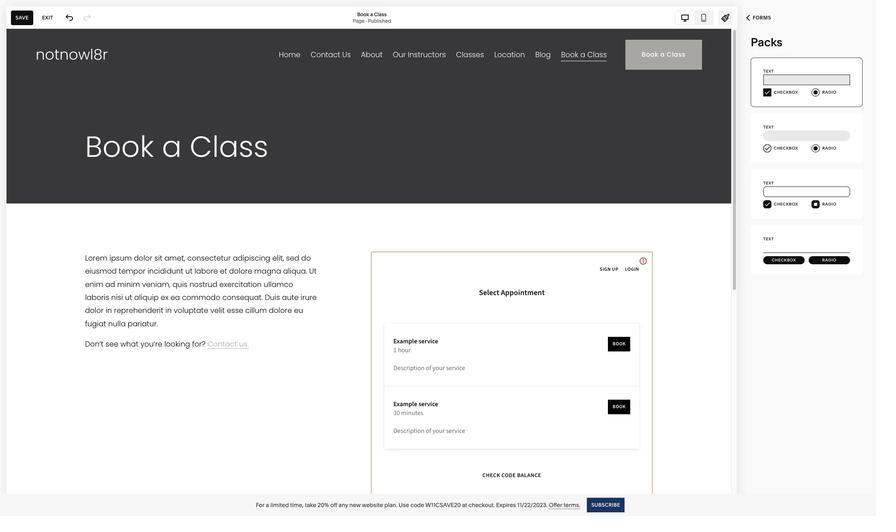 Task type: locate. For each thing, give the bounding box(es) containing it.
time,
[[290, 502, 304, 509]]

for
[[256, 502, 265, 509]]

a right for
[[266, 502, 269, 509]]

a
[[370, 11, 373, 17], [266, 502, 269, 509]]

0 horizontal spatial a
[[266, 502, 269, 509]]

book a class page · published
[[353, 11, 391, 24]]

w11csave20
[[426, 502, 461, 509]]

a for for
[[266, 502, 269, 509]]

subscribe button
[[587, 498, 625, 513]]

20%
[[318, 502, 329, 509]]

new
[[350, 502, 361, 509]]

exit button
[[38, 10, 58, 25]]

11/22/2023.
[[518, 502, 548, 509]]

1 horizontal spatial a
[[370, 11, 373, 17]]

code
[[411, 502, 425, 509]]

·
[[366, 18, 367, 24]]

a right 'book'
[[370, 11, 373, 17]]

a inside book a class page · published
[[370, 11, 373, 17]]

take
[[305, 502, 316, 509]]

tab list
[[676, 11, 714, 24]]

1 vertical spatial a
[[266, 502, 269, 509]]

any
[[339, 502, 348, 509]]

terms.
[[564, 502, 581, 509]]

forms
[[753, 15, 772, 21]]

published
[[368, 18, 391, 24]]

save button
[[11, 10, 33, 25]]

0 vertical spatial a
[[370, 11, 373, 17]]

expires
[[496, 502, 516, 509]]



Task type: describe. For each thing, give the bounding box(es) containing it.
forms button
[[738, 9, 781, 27]]

page
[[353, 18, 365, 24]]

plan.
[[385, 502, 398, 509]]

a for book
[[370, 11, 373, 17]]

subscribe
[[592, 502, 621, 508]]

packs
[[751, 35, 783, 49]]

at
[[462, 502, 468, 509]]

exit
[[42, 14, 53, 20]]

book
[[357, 11, 369, 17]]

limited
[[271, 502, 289, 509]]

offer terms. link
[[549, 502, 581, 510]]

save
[[15, 14, 29, 20]]

offer
[[549, 502, 563, 509]]

checkout.
[[469, 502, 495, 509]]

use
[[399, 502, 409, 509]]

for a limited time, take 20% off any new website plan. use code w11csave20 at checkout. expires 11/22/2023. offer terms.
[[256, 502, 581, 509]]

class
[[374, 11, 387, 17]]

off
[[331, 502, 337, 509]]

website
[[362, 502, 383, 509]]



Task type: vqa. For each thing, say whether or not it's contained in the screenshot.
Transform associated with Tertiary
no



